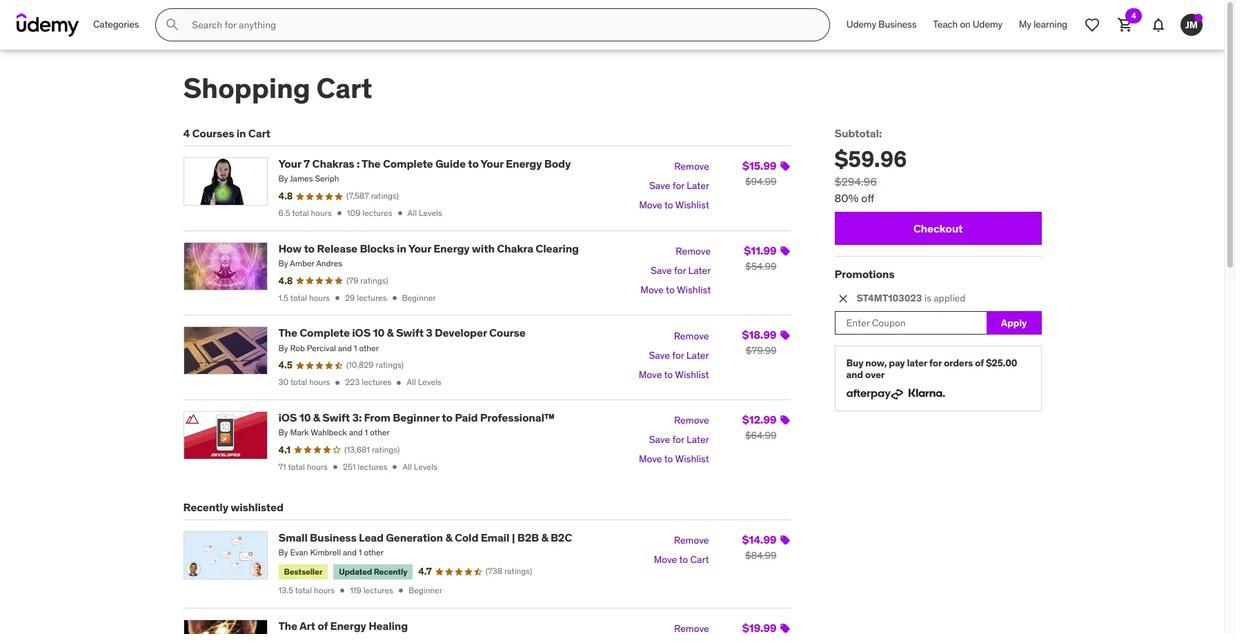 Task type: vqa. For each thing, say whether or not it's contained in the screenshot.
design 'link'
no



Task type: locate. For each thing, give the bounding box(es) containing it.
lectures for the
[[362, 208, 392, 218]]

0 horizontal spatial udemy
[[847, 18, 876, 30]]

remove button left $18.99
[[674, 327, 709, 346]]

later for $12.99
[[687, 433, 709, 446]]

4.8 up 6.5 at top
[[278, 190, 293, 202]]

ratings) for 3:
[[372, 444, 400, 455]]

wishlist for $18.99
[[675, 368, 709, 381]]

subtotal:
[[835, 126, 882, 140]]

2 vertical spatial energy
[[330, 619, 366, 633]]

to inside remove move to cart
[[679, 553, 688, 566]]

$54.99
[[745, 260, 777, 272]]

beginner up the 3
[[402, 292, 436, 303]]

move for $18.99
[[639, 368, 662, 381]]

later left $54.99
[[688, 264, 711, 277]]

mark
[[290, 427, 309, 438]]

xxsmall image right 109 lectures
[[395, 209, 405, 218]]

xxsmall image
[[333, 293, 342, 303], [390, 462, 400, 472]]

1 udemy from the left
[[847, 18, 876, 30]]

0 horizontal spatial 10
[[299, 410, 311, 424]]

xxsmall image down 13,681 ratings element
[[390, 462, 400, 472]]

save for $18.99
[[649, 349, 670, 361]]

0 vertical spatial 1
[[354, 343, 357, 353]]

4.8 for how to release blocks in your energy with chakra clearing
[[278, 274, 293, 287]]

beginner inside ios 10 & swift 3: from beginner to paid professional™ by mark wahlbeck and 1 other
[[393, 410, 440, 424]]

lectures down 13,681 ratings element
[[358, 461, 387, 472]]

remove button left $15.99
[[674, 157, 709, 177]]

remove button left $11.99
[[676, 242, 711, 261]]

coupon icon image
[[779, 161, 790, 172], [779, 245, 790, 257], [779, 330, 790, 341], [779, 415, 790, 426], [779, 535, 790, 546], [779, 623, 790, 634]]

1 horizontal spatial swift
[[396, 326, 424, 340]]

total for ios
[[288, 461, 305, 472]]

4.5
[[278, 359, 292, 371]]

remove left $12.99
[[674, 414, 709, 427]]

2 by from the top
[[278, 258, 288, 268]]

cold
[[455, 530, 478, 544]]

levels for 3
[[418, 377, 442, 387]]

0 vertical spatial beginner
[[402, 292, 436, 303]]

teach on udemy
[[933, 18, 1002, 30]]

by down how
[[278, 258, 288, 268]]

2 4.8 from the top
[[278, 274, 293, 287]]

lectures down 10,829 ratings element
[[362, 377, 392, 387]]

1 down lead at the left of page
[[359, 547, 362, 557]]

1 vertical spatial xxsmall image
[[390, 462, 400, 472]]

energy down "119"
[[330, 619, 366, 633]]

251 lectures
[[343, 461, 387, 472]]

move to wishlist button for $18.99
[[639, 365, 709, 385]]

1 up (10,829
[[354, 343, 357, 353]]

all up how to release blocks in your energy with chakra clearing link
[[407, 208, 417, 218]]

of right orders
[[975, 357, 984, 369]]

1 vertical spatial beginner
[[393, 410, 440, 424]]

my
[[1019, 18, 1031, 30]]

1 horizontal spatial recently
[[374, 566, 407, 577]]

0 horizontal spatial cart
[[248, 126, 270, 140]]

2 vertical spatial beginner
[[408, 585, 442, 596]]

lectures down 79 ratings element at left top
[[357, 292, 387, 303]]

wishlist for $12.99
[[675, 453, 709, 465]]

seriph
[[315, 173, 339, 184]]

business left 'teach'
[[878, 18, 917, 30]]

total for your
[[292, 208, 309, 218]]

3:
[[352, 410, 362, 424]]

move to wishlist button
[[639, 196, 709, 215], [641, 281, 711, 300], [639, 365, 709, 385], [639, 450, 709, 469]]

ratings) for &
[[376, 360, 404, 370]]

hours left 223
[[309, 377, 330, 387]]

1 vertical spatial cart
[[248, 126, 270, 140]]

levels
[[419, 208, 442, 218], [418, 377, 442, 387], [414, 461, 437, 472]]

0 horizontal spatial ios
[[278, 410, 297, 424]]

0 vertical spatial the
[[362, 157, 381, 171]]

1 horizontal spatial complete
[[383, 157, 433, 171]]

remove button
[[674, 157, 709, 177], [676, 242, 711, 261], [674, 327, 709, 346], [674, 411, 709, 431], [674, 531, 709, 550]]

andres
[[316, 258, 342, 268]]

0 vertical spatial energy
[[506, 157, 542, 171]]

business inside small business lead generation & cold email | b2b & b2c by evan kimbrell and 1 other
[[310, 530, 357, 544]]

save
[[649, 180, 670, 192], [651, 264, 672, 277], [649, 349, 670, 361], [649, 433, 670, 446]]

0 horizontal spatial of
[[318, 619, 328, 633]]

1 horizontal spatial udemy
[[973, 18, 1002, 30]]

move to wishlist button for $11.99
[[641, 281, 711, 300]]

1 horizontal spatial your
[[408, 241, 431, 255]]

recently up 119 lectures
[[374, 566, 407, 577]]

1 vertical spatial levels
[[418, 377, 442, 387]]

professional™
[[480, 410, 555, 424]]

4 for 4 courses in cart
[[183, 126, 190, 140]]

hours for to
[[309, 292, 330, 303]]

0 vertical spatial xxsmall image
[[333, 293, 342, 303]]

223 lectures
[[345, 377, 392, 387]]

0 horizontal spatial complete
[[300, 326, 350, 340]]

1 horizontal spatial cart
[[316, 71, 372, 106]]

4 by from the top
[[278, 427, 288, 438]]

the complete ios 10 & swift 3 developer course by rob percival and 1 other
[[278, 326, 526, 353]]

0 horizontal spatial energy
[[330, 619, 366, 633]]

percival
[[307, 343, 336, 353]]

the art of energy healing
[[278, 619, 408, 633]]

by left mark
[[278, 427, 288, 438]]

1 horizontal spatial energy
[[433, 241, 470, 255]]

remove move to cart
[[654, 534, 709, 566]]

1 vertical spatial energy
[[433, 241, 470, 255]]

738 ratings element
[[486, 566, 532, 578]]

clearing
[[536, 241, 579, 255]]

remove for $12.99
[[674, 414, 709, 427]]

wishlist for $11.99
[[677, 284, 711, 296]]

ratings) up 29 lectures
[[360, 275, 388, 285]]

4.8 up 1.5
[[278, 274, 293, 287]]

(79 ratings)
[[346, 275, 388, 285]]

1 vertical spatial 1
[[365, 427, 368, 438]]

by left evan
[[278, 547, 288, 557]]

lectures for in
[[357, 292, 387, 303]]

art
[[299, 619, 315, 633]]

hours left 29
[[309, 292, 330, 303]]

shopping cart
[[183, 71, 372, 106]]

remove up "move to cart" button on the right of page
[[674, 534, 709, 546]]

the right :
[[362, 157, 381, 171]]

0 vertical spatial business
[[878, 18, 917, 30]]

other down lead at the left of page
[[364, 547, 384, 557]]

4 left notifications image
[[1131, 10, 1136, 21]]

ratings)
[[371, 191, 399, 201], [360, 275, 388, 285], [376, 360, 404, 370], [372, 444, 400, 455], [504, 566, 532, 576]]

total for how
[[290, 292, 307, 303]]

2 vertical spatial 1
[[359, 547, 362, 557]]

1 horizontal spatial ios
[[352, 326, 371, 340]]

0 vertical spatial 4
[[1131, 10, 1136, 21]]

body
[[544, 157, 571, 171]]

2 udemy from the left
[[973, 18, 1002, 30]]

1 vertical spatial all
[[407, 377, 416, 387]]

ratings) for in
[[360, 275, 388, 285]]

cart inside remove move to cart
[[690, 553, 709, 566]]

ios inside ios 10 & swift 3: from beginner to paid professional™ by mark wahlbeck and 1 other
[[278, 410, 297, 424]]

0 vertical spatial of
[[975, 357, 984, 369]]

and inside small business lead generation & cold email | b2b & b2c by evan kimbrell and 1 other
[[343, 547, 357, 557]]

energy left with on the top left of the page
[[433, 241, 470, 255]]

1 inside small business lead generation & cold email | b2b & b2c by evan kimbrell and 1 other
[[359, 547, 362, 557]]

hours left 109
[[311, 208, 332, 218]]

other down from
[[370, 427, 390, 438]]

0 vertical spatial all levels
[[407, 208, 442, 218]]

1 vertical spatial the
[[278, 326, 297, 340]]

6 coupon icon image from the top
[[779, 623, 790, 634]]

business
[[878, 18, 917, 30], [310, 530, 357, 544]]

1 horizontal spatial of
[[975, 357, 984, 369]]

of
[[975, 357, 984, 369], [318, 619, 328, 633]]

coupon icon image for $14.99
[[779, 535, 790, 546]]

later for $11.99
[[688, 264, 711, 277]]

other
[[359, 343, 379, 353], [370, 427, 390, 438], [364, 547, 384, 557]]

and up (10,829
[[338, 343, 352, 353]]

in right the courses
[[236, 126, 246, 140]]

small business lead generation & cold email | b2b & b2c link
[[278, 530, 572, 544]]

4 left the courses
[[183, 126, 190, 140]]

all up the ios 10 & swift 3: from beginner to paid professional™ link
[[407, 377, 416, 387]]

1.5
[[278, 292, 288, 303]]

recently left "wishlisted"
[[183, 500, 228, 514]]

remove save for later move to wishlist for $12.99
[[639, 414, 709, 465]]

(7,587 ratings)
[[346, 191, 399, 201]]

hours for complete
[[309, 377, 330, 387]]

xxsmall image left 109
[[334, 209, 344, 218]]

other inside ios 10 & swift 3: from beginner to paid professional™ by mark wahlbeck and 1 other
[[370, 427, 390, 438]]

1.5 total hours
[[278, 292, 330, 303]]

later left '$12.99 $64.99'
[[687, 433, 709, 446]]

ratings) inside 13,681 ratings element
[[372, 444, 400, 455]]

1 horizontal spatial 1
[[359, 547, 362, 557]]

swift left the 3
[[396, 326, 424, 340]]

remove left $15.99
[[674, 160, 709, 173]]

1 horizontal spatial business
[[878, 18, 917, 30]]

levels up the ios 10 & swift 3: from beginner to paid professional™ link
[[418, 377, 442, 387]]

afterpay image
[[846, 389, 903, 400]]

move to wishlist button for $15.99
[[639, 196, 709, 215]]

beginner right from
[[393, 410, 440, 424]]

remove button left $12.99
[[674, 411, 709, 431]]

beginner for 119 lectures
[[408, 585, 442, 596]]

ios up (10,829
[[352, 326, 371, 340]]

save for later button for $18.99
[[649, 346, 709, 365]]

Search for anything text field
[[189, 13, 813, 37]]

beginner down 4.7
[[408, 585, 442, 596]]

0 vertical spatial swift
[[396, 326, 424, 340]]

and
[[338, 343, 352, 353], [846, 369, 863, 381], [349, 427, 363, 438], [343, 547, 357, 557]]

energy left body
[[506, 157, 542, 171]]

1 horizontal spatial 4
[[1131, 10, 1136, 21]]

4
[[1131, 10, 1136, 21], [183, 126, 190, 140]]

your right the 'blocks'
[[408, 241, 431, 255]]

0 vertical spatial all
[[407, 208, 417, 218]]

lectures for &
[[362, 377, 392, 387]]

udemy inside teach on udemy link
[[973, 18, 1002, 30]]

1 vertical spatial ios
[[278, 410, 297, 424]]

& up (10,829 ratings)
[[387, 326, 394, 340]]

$84.99
[[745, 549, 777, 561]]

total right 6.5 at top
[[292, 208, 309, 218]]

119 lectures
[[350, 585, 393, 596]]

all for swift
[[407, 377, 416, 387]]

2 coupon icon image from the top
[[779, 245, 790, 257]]

and down 3:
[[349, 427, 363, 438]]

cart for remove move to cart
[[690, 553, 709, 566]]

the
[[362, 157, 381, 171], [278, 326, 297, 340], [278, 619, 297, 633]]

all for from
[[403, 461, 412, 472]]

remove for $18.99
[[674, 330, 709, 342]]

2 vertical spatial levels
[[414, 461, 437, 472]]

ratings) inside the 7,587 ratings element
[[371, 191, 399, 201]]

remove save for later move to wishlist for $11.99
[[641, 245, 711, 296]]

2 vertical spatial all
[[403, 461, 412, 472]]

and up the updated
[[343, 547, 357, 557]]

1 up (13,681 ratings)
[[365, 427, 368, 438]]

all levels down ios 10 & swift 3: from beginner to paid professional™ by mark wahlbeck and 1 other
[[403, 461, 437, 472]]

4 coupon icon image from the top
[[779, 415, 790, 426]]

0 horizontal spatial in
[[236, 126, 246, 140]]

remove save for later move to wishlist for $18.99
[[639, 330, 709, 381]]

complete
[[383, 157, 433, 171], [300, 326, 350, 340]]

to inside how to release blocks in your energy with chakra clearing by amber andres
[[304, 241, 315, 255]]

0 vertical spatial 10
[[373, 326, 384, 340]]

0 horizontal spatial 1
[[354, 343, 357, 353]]

guide
[[435, 157, 466, 171]]

remove inside remove move to cart
[[674, 534, 709, 546]]

1 vertical spatial of
[[318, 619, 328, 633]]

remove button for $15.99
[[674, 157, 709, 177]]

0 vertical spatial 4.8
[[278, 190, 293, 202]]

1 vertical spatial other
[[370, 427, 390, 438]]

and left over
[[846, 369, 863, 381]]

energy inside how to release blocks in your energy with chakra clearing by amber andres
[[433, 241, 470, 255]]

$15.99 $94.99
[[742, 159, 777, 188]]

in right the 'blocks'
[[397, 241, 406, 255]]

2 vertical spatial cart
[[690, 553, 709, 566]]

hours for 10
[[307, 461, 328, 472]]

swift up wahlbeck
[[322, 410, 350, 424]]

0 vertical spatial other
[[359, 343, 379, 353]]

1 vertical spatial all levels
[[407, 377, 442, 387]]

business up kimbrell
[[310, 530, 357, 544]]

1 vertical spatial swift
[[322, 410, 350, 424]]

teach on udemy link
[[925, 8, 1011, 41]]

levels up how to release blocks in your energy with chakra clearing link
[[419, 208, 442, 218]]

by
[[278, 173, 288, 184], [278, 258, 288, 268], [278, 343, 288, 353], [278, 427, 288, 438], [278, 547, 288, 557]]

xxsmall image left 29
[[333, 293, 342, 303]]

updated
[[339, 566, 372, 577]]

total right 71
[[288, 461, 305, 472]]

1 vertical spatial recently
[[374, 566, 407, 577]]

xxsmall image down 10,829 ratings element
[[394, 378, 404, 387]]

0 vertical spatial recently
[[183, 500, 228, 514]]

0 vertical spatial levels
[[419, 208, 442, 218]]

remove save for later move to wishlist for $15.99
[[639, 160, 709, 211]]

all levels for beginner
[[403, 461, 437, 472]]

3 by from the top
[[278, 343, 288, 353]]

1 vertical spatial 10
[[299, 410, 311, 424]]

udemy
[[847, 18, 876, 30], [973, 18, 1002, 30]]

$15.99
[[742, 159, 777, 173]]

cart
[[316, 71, 372, 106], [248, 126, 270, 140], [690, 553, 709, 566]]

& inside ios 10 & swift 3: from beginner to paid professional™ by mark wahlbeck and 1 other
[[313, 410, 320, 424]]

ratings) up 223 lectures
[[376, 360, 404, 370]]

by left the rob at the left bottom of page
[[278, 343, 288, 353]]

bestseller
[[284, 566, 322, 577]]

later left $15.99 $94.99
[[687, 180, 709, 192]]

complete left guide
[[383, 157, 433, 171]]

remove left $18.99
[[674, 330, 709, 342]]

all levels for guide
[[407, 208, 442, 218]]

apply button
[[986, 311, 1042, 335]]

ratings) right (738
[[504, 566, 532, 576]]

energy inside the your 7 chakras : the complete guide to your energy body by james seriph
[[506, 157, 542, 171]]

recently wishlisted
[[183, 500, 283, 514]]

all right 251 lectures
[[403, 461, 412, 472]]

wishlist image
[[1084, 17, 1101, 33]]

notifications image
[[1150, 17, 1167, 33]]

remove save for later move to wishlist
[[639, 160, 709, 211], [641, 245, 711, 296], [639, 330, 709, 381], [639, 414, 709, 465]]

1 vertical spatial 4.8
[[278, 274, 293, 287]]

0 vertical spatial cart
[[316, 71, 372, 106]]

1 horizontal spatial in
[[397, 241, 406, 255]]

(10,829 ratings)
[[346, 360, 404, 370]]

total
[[292, 208, 309, 218], [290, 292, 307, 303], [290, 377, 307, 387], [288, 461, 305, 472], [295, 585, 312, 596]]

ios 10 & swift 3: from beginner to paid professional™ by mark wahlbeck and 1 other
[[278, 410, 555, 438]]

my learning link
[[1011, 8, 1076, 41]]

1 vertical spatial in
[[397, 241, 406, 255]]

the up the rob at the left bottom of page
[[278, 326, 297, 340]]

all levels for 3
[[407, 377, 442, 387]]

later left $18.99 $79.99
[[686, 349, 709, 361]]

for inside buy now, pay later for orders of $25.00 and over
[[929, 357, 942, 369]]

ratings) inside 738 ratings element
[[504, 566, 532, 576]]

the inside the complete ios 10 & swift 3 developer course by rob percival and 1 other
[[278, 326, 297, 340]]

over
[[865, 369, 885, 381]]

save for later button for $11.99
[[651, 261, 711, 281]]

ratings) up 251 lectures
[[372, 444, 400, 455]]

hours
[[311, 208, 332, 218], [309, 292, 330, 303], [309, 377, 330, 387], [307, 461, 328, 472], [314, 585, 335, 596]]

10,829 ratings element
[[346, 360, 404, 371]]

3 coupon icon image from the top
[[779, 330, 790, 341]]

save for later button for $15.99
[[649, 177, 709, 196]]

by inside small business lead generation & cold email | b2b & b2c by evan kimbrell and 1 other
[[278, 547, 288, 557]]

1 vertical spatial business
[[310, 530, 357, 544]]

$14.99
[[742, 532, 777, 546]]

shopping cart with 4 items image
[[1117, 17, 1134, 33]]

ratings) inside 10,829 ratings element
[[376, 360, 404, 370]]

109 lectures
[[347, 208, 392, 218]]

1 vertical spatial complete
[[300, 326, 350, 340]]

remove for $15.99
[[674, 160, 709, 173]]

beginner
[[402, 292, 436, 303], [393, 410, 440, 424], [408, 585, 442, 596]]

remove button for $11.99
[[676, 242, 711, 261]]

2 vertical spatial all levels
[[403, 461, 437, 472]]

ratings) inside 79 ratings element
[[360, 275, 388, 285]]

your 7 chakras : the complete guide to your energy body link
[[278, 157, 571, 171]]

complete up percival on the left bottom of page
[[300, 326, 350, 340]]

5 coupon icon image from the top
[[779, 535, 790, 546]]

5 by from the top
[[278, 547, 288, 557]]

10
[[373, 326, 384, 340], [299, 410, 311, 424]]

other up (10,829 ratings)
[[359, 343, 379, 353]]

0 horizontal spatial business
[[310, 530, 357, 544]]

chakra
[[497, 241, 533, 255]]

save for $11.99
[[651, 264, 672, 277]]

1 4.8 from the top
[[278, 190, 293, 202]]

by left james at the left top of the page
[[278, 173, 288, 184]]

2 horizontal spatial energy
[[506, 157, 542, 171]]

all levels up the ios 10 & swift 3: from beginner to paid professional™ link
[[407, 377, 442, 387]]

amber
[[290, 258, 314, 268]]

2 horizontal spatial cart
[[690, 553, 709, 566]]

your left '7'
[[278, 157, 301, 171]]

1 by from the top
[[278, 173, 288, 184]]

of inside buy now, pay later for orders of $25.00 and over
[[975, 357, 984, 369]]

your right guide
[[481, 157, 504, 171]]

lectures down the 7,587 ratings element
[[362, 208, 392, 218]]

how
[[278, 241, 302, 255]]

remove left $11.99
[[676, 245, 711, 257]]

total right 1.5
[[290, 292, 307, 303]]

& up wahlbeck
[[313, 410, 320, 424]]

wahlbeck
[[311, 427, 347, 438]]

all levels up how to release blocks in your energy with chakra clearing link
[[407, 208, 442, 218]]

$94.99
[[745, 175, 777, 188]]

levels down ios 10 & swift 3: from beginner to paid professional™ by mark wahlbeck and 1 other
[[414, 461, 437, 472]]

2 horizontal spatial 1
[[365, 427, 368, 438]]

and inside buy now, pay later for orders of $25.00 and over
[[846, 369, 863, 381]]

hours left the 251
[[307, 461, 328, 472]]

later
[[687, 180, 709, 192], [688, 264, 711, 277], [686, 349, 709, 361], [687, 433, 709, 446]]

0 horizontal spatial 4
[[183, 126, 190, 140]]

1 coupon icon image from the top
[[779, 161, 790, 172]]

2 vertical spatial other
[[364, 547, 384, 557]]

0 vertical spatial ios
[[352, 326, 371, 340]]

1 horizontal spatial 10
[[373, 326, 384, 340]]

total right 30
[[290, 377, 307, 387]]

0 horizontal spatial swift
[[322, 410, 350, 424]]

of right art
[[318, 619, 328, 633]]

now,
[[865, 357, 887, 369]]

(13,681
[[344, 444, 370, 455]]

xxsmall image
[[334, 209, 344, 218], [395, 209, 405, 218], [390, 293, 399, 303], [333, 378, 342, 387], [394, 378, 404, 387], [330, 462, 340, 472], [338, 586, 347, 596], [396, 586, 406, 596]]

223
[[345, 377, 360, 387]]

0 vertical spatial complete
[[383, 157, 433, 171]]

coupon icon image for $11.99
[[779, 245, 790, 257]]

2 vertical spatial the
[[278, 619, 297, 633]]

10 up mark
[[299, 410, 311, 424]]

ios up mark
[[278, 410, 297, 424]]

1 vertical spatial 4
[[183, 126, 190, 140]]

for for $18.99
[[672, 349, 684, 361]]



Task type: describe. For each thing, give the bounding box(es) containing it.
b2c
[[551, 530, 572, 544]]

move for $15.99
[[639, 199, 662, 211]]

for for $11.99
[[674, 264, 686, 277]]

total right 13.5
[[295, 585, 312, 596]]

$59.96
[[835, 145, 907, 173]]

business for small
[[310, 530, 357, 544]]

79 ratings element
[[346, 275, 388, 287]]

courses
[[192, 126, 234, 140]]

developer
[[435, 326, 487, 340]]

$12.99
[[742, 413, 777, 426]]

30
[[278, 377, 289, 387]]

10 inside ios 10 & swift 3: from beginner to paid professional™ by mark wahlbeck and 1 other
[[299, 410, 311, 424]]

james
[[290, 173, 313, 184]]

xxsmall image right 119 lectures
[[396, 586, 406, 596]]

0 horizontal spatial recently
[[183, 500, 228, 514]]

hours for 7
[[311, 208, 332, 218]]

Enter Coupon text field
[[835, 311, 986, 335]]

29
[[345, 292, 355, 303]]

move for $11.99
[[641, 284, 664, 296]]

generation
[[386, 530, 443, 544]]

other inside small business lead generation & cold email | b2b & b2c by evan kimbrell and 1 other
[[364, 547, 384, 557]]

with
[[472, 241, 495, 255]]

the for complete
[[278, 326, 297, 340]]

shopping
[[183, 71, 310, 106]]

swift inside the complete ios 10 & swift 3 developer course by rob percival and 1 other
[[396, 326, 424, 340]]

$25.00
[[986, 357, 1017, 369]]

your 7 chakras : the complete guide to your energy body by james seriph
[[278, 157, 571, 184]]

submit search image
[[164, 17, 181, 33]]

71
[[278, 461, 286, 472]]

promotions
[[835, 267, 895, 281]]

email
[[481, 530, 509, 544]]

xxsmall image left 223
[[333, 378, 342, 387]]

save for $12.99
[[649, 433, 670, 446]]

71 total hours
[[278, 461, 328, 472]]

251
[[343, 461, 356, 472]]

remove button for $18.99
[[674, 327, 709, 346]]

course
[[489, 326, 526, 340]]

$14.99 $84.99
[[742, 532, 777, 561]]

how to release blocks in your energy with chakra clearing by amber andres
[[278, 241, 579, 268]]

later for $15.99
[[687, 180, 709, 192]]

is
[[924, 292, 931, 305]]

3
[[426, 326, 432, 340]]

udemy image
[[17, 13, 79, 37]]

all for complete
[[407, 208, 417, 218]]

ratings) for the
[[371, 191, 399, 201]]

the complete ios 10 & swift 3 developer course link
[[278, 326, 526, 340]]

to inside the your 7 chakras : the complete guide to your energy body by james seriph
[[468, 157, 479, 171]]

total for the
[[290, 377, 307, 387]]

by inside the complete ios 10 & swift 3 developer course by rob percival and 1 other
[[278, 343, 288, 353]]

beginner for 29 lectures
[[402, 292, 436, 303]]

kimbrell
[[310, 547, 341, 557]]

levels for guide
[[419, 208, 442, 218]]

0 horizontal spatial xxsmall image
[[333, 293, 342, 303]]

and inside the complete ios 10 & swift 3 developer course by rob percival and 1 other
[[338, 343, 352, 353]]

pay
[[889, 357, 905, 369]]

by inside the your 7 chakras : the complete guide to your energy body by james seriph
[[278, 173, 288, 184]]

$11.99
[[744, 243, 777, 257]]

$64.99
[[745, 429, 777, 442]]

& left b2c
[[541, 530, 548, 544]]

udemy business
[[847, 18, 917, 30]]

how to release blocks in your energy with chakra clearing link
[[278, 241, 579, 255]]

1 horizontal spatial xxsmall image
[[390, 462, 400, 472]]

13,681 ratings element
[[344, 444, 400, 456]]

4.7
[[418, 565, 432, 578]]

jm
[[1185, 18, 1198, 31]]

udemy business link
[[838, 8, 925, 41]]

categories
[[93, 18, 139, 30]]

move to cart button
[[654, 550, 709, 570]]

your inside how to release blocks in your energy with chakra clearing by amber andres
[[408, 241, 431, 255]]

b2b
[[517, 530, 539, 544]]

you have alerts image
[[1194, 14, 1203, 22]]

remove button left $14.99
[[674, 531, 709, 550]]

coupon icon image for $18.99
[[779, 330, 790, 341]]

$294.96
[[835, 175, 877, 188]]

(738 ratings)
[[486, 566, 532, 576]]

categories button
[[85, 8, 147, 41]]

7
[[304, 157, 310, 171]]

4 courses in cart
[[183, 126, 270, 140]]

& left cold
[[445, 530, 452, 544]]

6.5 total hours
[[278, 208, 332, 218]]

6.5
[[278, 208, 290, 218]]

teach
[[933, 18, 958, 30]]

small business lead generation & cold email | b2b & b2c by evan kimbrell and 1 other
[[278, 530, 572, 557]]

4.8 for your 7 chakras : the complete guide to your energy body
[[278, 190, 293, 202]]

4 for 4
[[1131, 10, 1136, 21]]

80%
[[835, 191, 859, 205]]

save for $15.99
[[649, 180, 670, 192]]

jm link
[[1175, 8, 1208, 41]]

to inside ios 10 & swift 3: from beginner to paid professional™ by mark wahlbeck and 1 other
[[442, 410, 453, 424]]

xxsmall image right 29 lectures
[[390, 293, 399, 303]]

the art of energy healing link
[[278, 619, 408, 633]]

checkout button
[[835, 212, 1042, 245]]

later
[[907, 357, 927, 369]]

checkout
[[913, 221, 963, 235]]

and inside ios 10 & swift 3: from beginner to paid professional™ by mark wahlbeck and 1 other
[[349, 427, 363, 438]]

for for $12.99
[[672, 433, 684, 446]]

4 link
[[1109, 8, 1142, 41]]

in inside how to release blocks in your energy with chakra clearing by amber andres
[[397, 241, 406, 255]]

small
[[278, 530, 308, 544]]

complete inside the your 7 chakras : the complete guide to your energy body by james seriph
[[383, 157, 433, 171]]

109
[[347, 208, 360, 218]]

udemy inside udemy business link
[[847, 18, 876, 30]]

xxsmall image left the 251
[[330, 462, 340, 472]]

coupon icon image for $12.99
[[779, 415, 790, 426]]

(13,681 ratings)
[[344, 444, 400, 455]]

2 horizontal spatial your
[[481, 157, 504, 171]]

business for udemy
[[878, 18, 917, 30]]

by inside how to release blocks in your energy with chakra clearing by amber andres
[[278, 258, 288, 268]]

remove for $11.99
[[676, 245, 711, 257]]

remove button for $12.99
[[674, 411, 709, 431]]

(79
[[346, 275, 358, 285]]

30 total hours
[[278, 377, 330, 387]]

cart for 4 courses in cart
[[248, 126, 270, 140]]

wishlisted
[[231, 500, 283, 514]]

1 inside the complete ios 10 & swift 3 developer course by rob percival and 1 other
[[354, 343, 357, 353]]

lead
[[359, 530, 384, 544]]

coupon icon image for $15.99
[[779, 161, 790, 172]]

xxsmall image left "119"
[[338, 586, 347, 596]]

levels for beginner
[[414, 461, 437, 472]]

7,587 ratings element
[[346, 191, 399, 202]]

move inside remove move to cart
[[654, 553, 677, 566]]

other inside the complete ios 10 & swift 3 developer course by rob percival and 1 other
[[359, 343, 379, 353]]

paid
[[455, 410, 478, 424]]

chakras
[[312, 157, 354, 171]]

small image
[[836, 292, 850, 306]]

hours down bestseller
[[314, 585, 335, 596]]

10 inside the complete ios 10 & swift 3 developer course by rob percival and 1 other
[[373, 326, 384, 340]]

complete inside the complete ios 10 & swift 3 developer course by rob percival and 1 other
[[300, 326, 350, 340]]

move to wishlist button for $12.99
[[639, 450, 709, 469]]

by inside ios 10 & swift 3: from beginner to paid professional™ by mark wahlbeck and 1 other
[[278, 427, 288, 438]]

the for art
[[278, 619, 297, 633]]

1 inside ios 10 & swift 3: from beginner to paid professional™ by mark wahlbeck and 1 other
[[365, 427, 368, 438]]

$12.99 $64.99
[[742, 413, 777, 442]]

wishlist for $15.99
[[675, 199, 709, 211]]

$18.99 $79.99
[[742, 328, 777, 357]]

buy
[[846, 357, 863, 369]]

29 lectures
[[345, 292, 387, 303]]

the inside the your 7 chakras : the complete guide to your energy body by james seriph
[[362, 157, 381, 171]]

for for $15.99
[[673, 180, 684, 192]]

healing
[[369, 619, 408, 633]]

later for $18.99
[[686, 349, 709, 361]]

swift inside ios 10 & swift 3: from beginner to paid professional™ by mark wahlbeck and 1 other
[[322, 410, 350, 424]]

move for $12.99
[[639, 453, 662, 465]]

ios inside the complete ios 10 & swift 3 developer course by rob percival and 1 other
[[352, 326, 371, 340]]

lectures for 3:
[[358, 461, 387, 472]]

off
[[861, 191, 874, 205]]

lectures down updated recently
[[363, 585, 393, 596]]

0 horizontal spatial your
[[278, 157, 301, 171]]

0 vertical spatial in
[[236, 126, 246, 140]]

(7,587
[[346, 191, 369, 201]]

klarna image
[[908, 386, 945, 400]]

$11.99 $54.99
[[744, 243, 777, 272]]

subtotal: $59.96 $294.96 80% off
[[835, 126, 907, 205]]

save for later button for $12.99
[[649, 431, 709, 450]]

& inside the complete ios 10 & swift 3 developer course by rob percival and 1 other
[[387, 326, 394, 340]]

applied
[[934, 292, 966, 305]]



